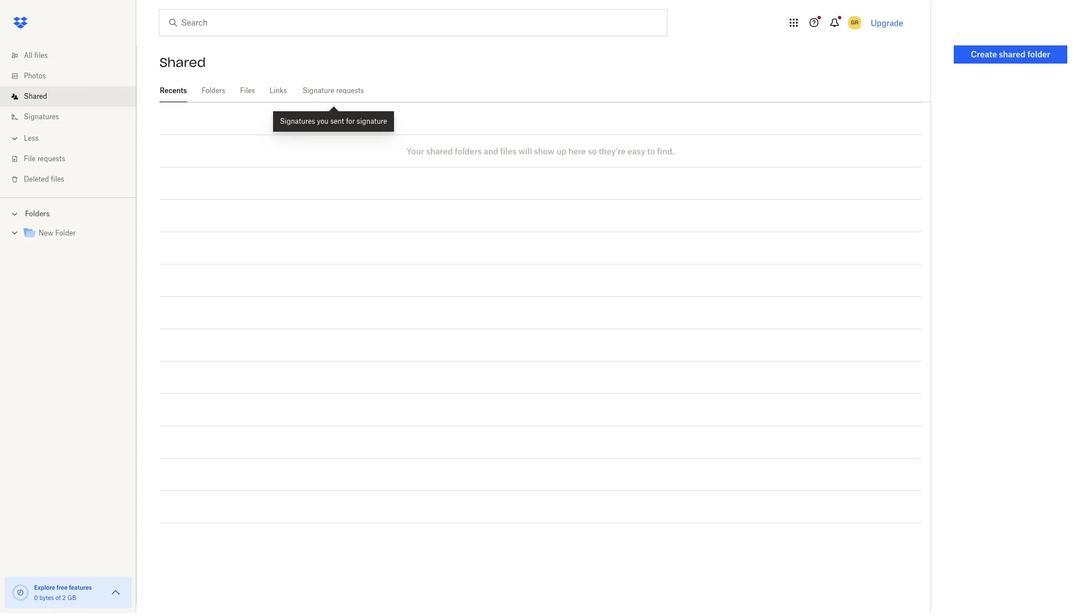 Task type: describe. For each thing, give the bounding box(es) containing it.
explore
[[34, 585, 55, 591]]

file requests link
[[9, 149, 136, 169]]

photos
[[24, 72, 46, 80]]

files link
[[240, 80, 256, 101]]

of
[[56, 595, 61, 602]]

signature
[[303, 86, 335, 95]]

signatures for signatures
[[24, 112, 59, 121]]

create shared folder button
[[954, 45, 1068, 64]]

free
[[57, 585, 68, 591]]

folders link
[[201, 80, 226, 101]]

0 vertical spatial shared
[[160, 55, 206, 70]]

tab list containing recents
[[160, 80, 931, 102]]

to
[[648, 146, 655, 156]]

your shared folders and files will show up here so they're easy to find.
[[407, 146, 675, 156]]

will
[[519, 146, 532, 156]]

Search in folder "Dropbox" text field
[[181, 16, 644, 29]]

signature requests
[[303, 86, 364, 95]]

shared for create
[[1000, 49, 1026, 59]]

signature
[[357, 117, 387, 126]]

they're
[[599, 146, 626, 156]]

shared inside "shared" link
[[24, 92, 47, 101]]

bytes
[[39, 595, 54, 602]]

your
[[407, 146, 425, 156]]

find.
[[657, 146, 675, 156]]

you
[[317, 117, 329, 126]]

create
[[971, 49, 998, 59]]

show
[[534, 146, 555, 156]]

quota usage element
[[11, 584, 30, 602]]

so
[[588, 146, 597, 156]]

shared list item
[[0, 86, 136, 107]]

requests for signature requests
[[336, 86, 364, 95]]

2
[[62, 595, 66, 602]]

folder
[[1028, 49, 1051, 59]]

shared link
[[9, 86, 136, 107]]

create shared folder
[[971, 49, 1051, 59]]

folders inside button
[[25, 210, 50, 218]]

photos link
[[9, 66, 136, 86]]

signatures for signatures you sent for signature
[[280, 117, 315, 126]]

explore free features 0 bytes of 2 gb
[[34, 585, 92, 602]]

up
[[557, 146, 567, 156]]

recents link
[[160, 80, 187, 101]]

list containing all files
[[0, 39, 136, 198]]

files for all files
[[34, 51, 48, 60]]

upgrade link
[[871, 18, 904, 28]]



Task type: locate. For each thing, give the bounding box(es) containing it.
files left "will"
[[500, 146, 517, 156]]

gb
[[67, 595, 76, 602]]

folders button
[[0, 205, 136, 222]]

links
[[270, 86, 287, 95]]

0 vertical spatial requests
[[336, 86, 364, 95]]

folders left the files at top left
[[202, 86, 225, 95]]

file requests
[[24, 155, 65, 163]]

all files link
[[9, 45, 136, 66]]

1 vertical spatial files
[[500, 146, 517, 156]]

signatures
[[24, 112, 59, 121], [280, 117, 315, 126]]

features
[[69, 585, 92, 591]]

1 vertical spatial shared
[[24, 92, 47, 101]]

requests
[[336, 86, 364, 95], [37, 155, 65, 163]]

for
[[346, 117, 355, 126]]

signatures link
[[9, 107, 136, 127]]

deleted
[[24, 175, 49, 183]]

2 vertical spatial files
[[51, 175, 64, 183]]

less image
[[9, 133, 20, 144]]

shared inside button
[[1000, 49, 1026, 59]]

files
[[240, 86, 255, 95]]

deleted files
[[24, 175, 64, 183]]

signatures you sent for signature
[[280, 117, 387, 126]]

here
[[569, 146, 586, 156]]

0
[[34, 595, 38, 602]]

folders
[[202, 86, 225, 95], [25, 210, 50, 218]]

tab list
[[160, 80, 931, 102]]

0 horizontal spatial files
[[34, 51, 48, 60]]

new
[[39, 229, 53, 237]]

1 horizontal spatial folders
[[202, 86, 225, 95]]

1 horizontal spatial shared
[[160, 55, 206, 70]]

files right deleted
[[51, 175, 64, 183]]

2 horizontal spatial files
[[500, 146, 517, 156]]

new folder link
[[23, 226, 127, 241]]

requests for file requests
[[37, 155, 65, 163]]

shared right "your"
[[426, 146, 453, 156]]

shared
[[160, 55, 206, 70], [24, 92, 47, 101]]

1 vertical spatial folders
[[25, 210, 50, 218]]

and
[[484, 146, 499, 156]]

folders
[[455, 146, 482, 156]]

new folder
[[39, 229, 76, 237]]

folders up the new
[[25, 210, 50, 218]]

signatures left you
[[280, 117, 315, 126]]

folders inside "link"
[[202, 86, 225, 95]]

requests up the for in the top left of the page
[[336, 86, 364, 95]]

shared
[[1000, 49, 1026, 59], [426, 146, 453, 156]]

signature requests link
[[301, 80, 366, 101]]

shared down the photos
[[24, 92, 47, 101]]

0 horizontal spatial requests
[[37, 155, 65, 163]]

files inside "link"
[[51, 175, 64, 183]]

all
[[24, 51, 33, 60]]

signatures up less
[[24, 112, 59, 121]]

1 vertical spatial requests
[[37, 155, 65, 163]]

0 horizontal spatial shared
[[426, 146, 453, 156]]

shared up recents link
[[160, 55, 206, 70]]

0 horizontal spatial folders
[[25, 210, 50, 218]]

1 horizontal spatial shared
[[1000, 49, 1026, 59]]

dropbox image
[[9, 11, 32, 34]]

links link
[[269, 80, 287, 101]]

upgrade
[[871, 18, 904, 28]]

list
[[0, 39, 136, 198]]

gr
[[851, 19, 859, 26]]

folder
[[55, 229, 76, 237]]

files for deleted files
[[51, 175, 64, 183]]

files right all
[[34, 51, 48, 60]]

deleted files link
[[9, 169, 136, 190]]

file
[[24, 155, 36, 163]]

shared for your
[[426, 146, 453, 156]]

0 horizontal spatial signatures
[[24, 112, 59, 121]]

gr button
[[846, 14, 864, 32]]

0 vertical spatial shared
[[1000, 49, 1026, 59]]

recents
[[160, 86, 187, 95]]

sent
[[331, 117, 344, 126]]

requests right file
[[37, 155, 65, 163]]

1 horizontal spatial requests
[[336, 86, 364, 95]]

0 horizontal spatial shared
[[24, 92, 47, 101]]

easy
[[628, 146, 646, 156]]

1 vertical spatial shared
[[426, 146, 453, 156]]

0 vertical spatial files
[[34, 51, 48, 60]]

shared left folder
[[1000, 49, 1026, 59]]

files
[[34, 51, 48, 60], [500, 146, 517, 156], [51, 175, 64, 183]]

0 vertical spatial folders
[[202, 86, 225, 95]]

all files
[[24, 51, 48, 60]]

1 horizontal spatial signatures
[[280, 117, 315, 126]]

1 horizontal spatial files
[[51, 175, 64, 183]]

less
[[24, 134, 39, 143]]



Task type: vqa. For each thing, say whether or not it's contained in the screenshot.
Deleted files
yes



